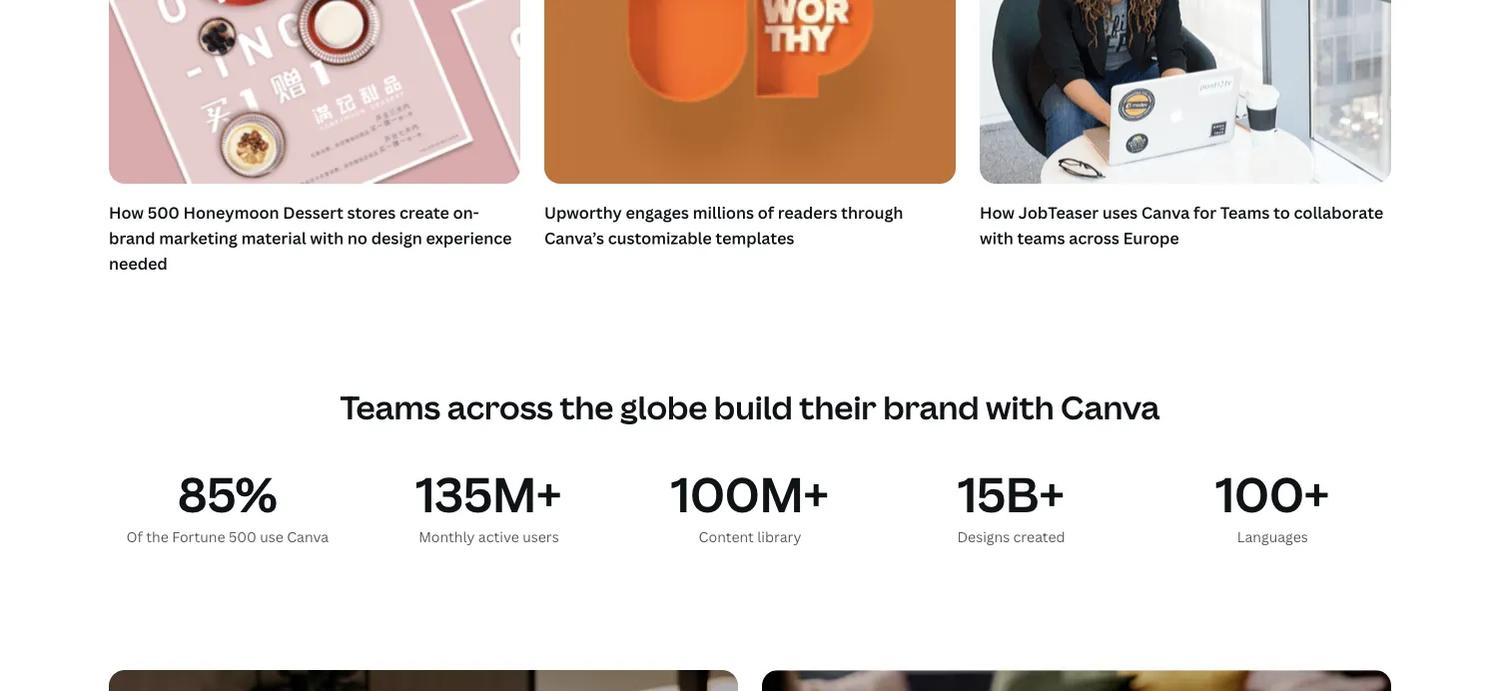 Task type: locate. For each thing, give the bounding box(es) containing it.
the
[[560, 385, 614, 429], [146, 527, 169, 546]]

2 how from the left
[[980, 202, 1015, 223]]

85% of the fortune 500 use canva
[[126, 461, 329, 546]]

0 horizontal spatial 500
[[148, 202, 180, 223]]

1 horizontal spatial how
[[980, 202, 1015, 223]]

canva
[[1142, 202, 1190, 223], [1061, 385, 1161, 429], [287, 527, 329, 546]]

0 vertical spatial 500
[[148, 202, 180, 223]]

millions
[[693, 202, 754, 223]]

collaborate
[[1295, 202, 1384, 223]]

readers
[[778, 202, 838, 223]]

85%
[[178, 461, 278, 527]]

1 how from the left
[[109, 202, 144, 223]]

brand
[[109, 227, 155, 249], [884, 385, 980, 429]]

how up needed
[[109, 202, 144, 223]]

135m+
[[416, 461, 562, 527]]

no
[[348, 227, 368, 249]]

with
[[310, 227, 344, 249], [980, 227, 1014, 249], [986, 385, 1055, 429]]

1 vertical spatial 500
[[229, 527, 257, 546]]

1 vertical spatial brand
[[884, 385, 980, 429]]

how inside how 500 honeymoon dessert stores create on- brand marketing material with no design experience needed
[[109, 202, 144, 223]]

material
[[241, 227, 306, 249]]

design
[[371, 227, 422, 249]]

1 horizontal spatial across
[[1069, 227, 1120, 249]]

across
[[1069, 227, 1120, 249], [447, 385, 553, 429]]

how
[[109, 202, 144, 223], [980, 202, 1015, 223]]

15b+
[[958, 461, 1065, 527]]

135m+ monthly active users
[[416, 461, 562, 546]]

1 vertical spatial the
[[146, 527, 169, 546]]

customizable
[[608, 227, 712, 249]]

the inside 85% of the fortune 500 use canva
[[146, 527, 169, 546]]

upworthy engages millions of readers through canva's customizable templates link
[[545, 0, 956, 255]]

500
[[148, 202, 180, 223], [229, 527, 257, 546]]

the right of
[[146, 527, 169, 546]]

0 horizontal spatial the
[[146, 527, 169, 546]]

for
[[1194, 202, 1217, 223]]

on-
[[453, 202, 479, 223]]

0 vertical spatial across
[[1069, 227, 1120, 249]]

0 vertical spatial canva
[[1142, 202, 1190, 223]]

0 horizontal spatial how
[[109, 202, 144, 223]]

500 up marketing
[[148, 202, 180, 223]]

honeymoon
[[183, 202, 279, 223]]

needed
[[109, 253, 168, 274]]

brand right their
[[884, 385, 980, 429]]

europe
[[1124, 227, 1180, 249]]

with left teams
[[980, 227, 1014, 249]]

teams
[[1221, 202, 1270, 223], [340, 385, 441, 429]]

1 horizontal spatial 500
[[229, 527, 257, 546]]

0 vertical spatial brand
[[109, 227, 155, 249]]

0 horizontal spatial across
[[447, 385, 553, 429]]

2 vertical spatial canva
[[287, 527, 329, 546]]

canva inside how jobteaser uses canva for teams to collaborate with teams across europe
[[1142, 202, 1190, 223]]

across inside how jobteaser uses canva for teams to collaborate with teams across europe
[[1069, 227, 1120, 249]]

0 vertical spatial teams
[[1221, 202, 1270, 223]]

jobteaser
[[1019, 202, 1099, 223]]

100m+ content library
[[672, 461, 829, 546]]

1 horizontal spatial the
[[560, 385, 614, 429]]

500 left use
[[229, 527, 257, 546]]

500 inside how 500 honeymoon dessert stores create on- brand marketing material with no design experience needed
[[148, 202, 180, 223]]

how left jobteaser
[[980, 202, 1015, 223]]

0 horizontal spatial brand
[[109, 227, 155, 249]]

across up 135m+
[[447, 385, 553, 429]]

their
[[800, 385, 877, 429]]

globe
[[621, 385, 708, 429]]

uses
[[1103, 202, 1138, 223]]

brand up needed
[[109, 227, 155, 249]]

0 vertical spatial the
[[560, 385, 614, 429]]

1 horizontal spatial teams
[[1221, 202, 1270, 223]]

with down dessert
[[310, 227, 344, 249]]

1 vertical spatial teams
[[340, 385, 441, 429]]

how inside how jobteaser uses canva for teams to collaborate with teams across europe
[[980, 202, 1015, 223]]

how for how 500 honeymoon dessert stores create on- brand marketing material with no design experience needed
[[109, 202, 144, 223]]

the for 85%
[[146, 527, 169, 546]]

engages
[[626, 202, 689, 223]]

100+
[[1216, 461, 1330, 527]]

across down the uses
[[1069, 227, 1120, 249]]

the left globe
[[560, 385, 614, 429]]



Task type: vqa. For each thing, say whether or not it's contained in the screenshot.


Task type: describe. For each thing, give the bounding box(es) containing it.
library
[[758, 527, 802, 546]]

how 500 honeymoon dessert stores create on- brand marketing material with no design experience needed link
[[109, 0, 521, 280]]

templates
[[716, 227, 795, 249]]

with inside how 500 honeymoon dessert stores create on- brand marketing material with no design experience needed
[[310, 227, 344, 249]]

with inside how jobteaser uses canva for teams to collaborate with teams across europe
[[980, 227, 1014, 249]]

users
[[523, 527, 559, 546]]

experience
[[426, 227, 512, 249]]

build
[[714, 385, 793, 429]]

created
[[1014, 527, 1066, 546]]

use
[[260, 527, 284, 546]]

teams inside how jobteaser uses canva for teams to collaborate with teams across europe
[[1221, 202, 1270, 223]]

content
[[699, 527, 754, 546]]

how jobteaser uses canva for teams to collaborate with teams across europe
[[980, 202, 1384, 249]]

1 horizontal spatial brand
[[884, 385, 980, 429]]

the for teams
[[560, 385, 614, 429]]

1 vertical spatial canva
[[1061, 385, 1161, 429]]

through
[[842, 202, 904, 223]]

100m+
[[672, 461, 829, 527]]

to
[[1274, 202, 1291, 223]]

of
[[126, 527, 143, 546]]

active
[[478, 527, 519, 546]]

dessert
[[283, 202, 344, 223]]

languages
[[1238, 527, 1309, 546]]

teams across the globe build their brand with canva
[[340, 385, 1161, 429]]

upworthy
[[545, 202, 622, 223]]

fortune
[[172, 527, 225, 546]]

teams
[[1018, 227, 1066, 249]]

stores
[[347, 202, 396, 223]]

0 horizontal spatial teams
[[340, 385, 441, 429]]

how 500 honeymoon dessert stores create on- brand marketing material with no design experience needed
[[109, 202, 512, 274]]

brand inside how 500 honeymoon dessert stores create on- brand marketing material with no design experience needed
[[109, 227, 155, 249]]

upworthy engages millions of readers through canva's customizable templates
[[545, 202, 904, 249]]

500 inside 85% of the fortune 500 use canva
[[229, 527, 257, 546]]

marketing
[[159, 227, 238, 249]]

of
[[758, 202, 774, 223]]

how jobteaser uses canva for teams to collaborate with teams across europe link
[[980, 0, 1392, 255]]

1 vertical spatial across
[[447, 385, 553, 429]]

create
[[400, 202, 450, 223]]

designs
[[958, 527, 1010, 546]]

with up 15b+
[[986, 385, 1055, 429]]

15b+ designs created
[[958, 461, 1066, 546]]

monthly
[[419, 527, 475, 546]]

100+ languages
[[1216, 461, 1330, 546]]

canva inside 85% of the fortune 500 use canva
[[287, 527, 329, 546]]

canva's
[[545, 227, 605, 249]]

how for how jobteaser uses canva for teams to collaborate with teams across europe
[[980, 202, 1015, 223]]



